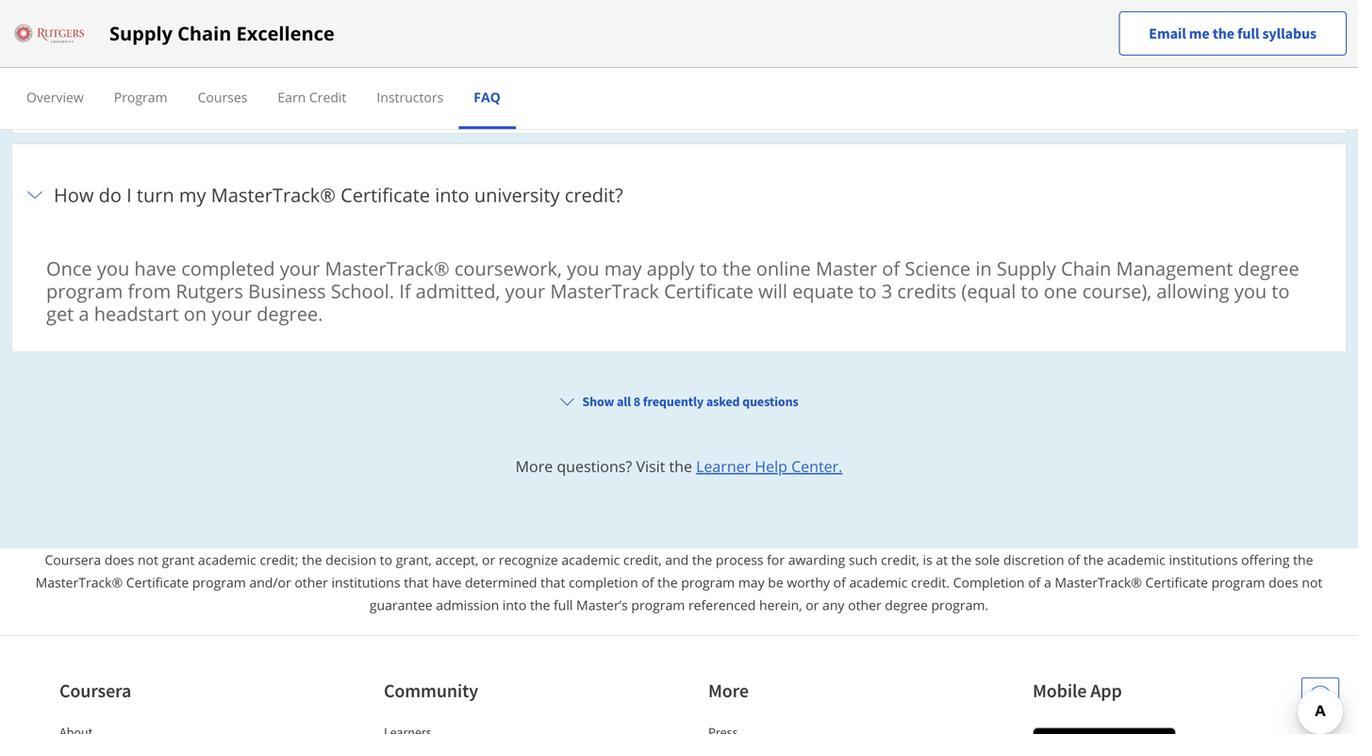Task type: vqa. For each thing, say whether or not it's contained in the screenshot.
bottom degree
yes



Task type: locate. For each thing, give the bounding box(es) containing it.
1 vertical spatial get
[[46, 301, 74, 327]]

and/or
[[249, 574, 291, 592]]

1 horizontal spatial a
[[1044, 574, 1052, 592]]

you down 'credit?'
[[567, 255, 600, 281]]

1 vertical spatial other
[[848, 596, 882, 614]]

toward
[[623, 82, 686, 108]]

more down referenced on the bottom right of page
[[708, 679, 749, 703]]

may down 'credit?'
[[604, 255, 642, 281]]

mastertrack® right my
[[211, 182, 336, 208]]

coursera inside coursera does not grant academic credit; the decision to grant, accept, or recognize academic credit, and the process for awarding such credit, is at the sole discretion of the academic institutions offering the mastertrack® certificate program and/or other institutions that have determined that completion of the program may be worthy of academic credit. completion of a mastertrack® certificate program does not guarantee admission into the full master's program referenced herein, or any other degree program.
[[45, 551, 101, 569]]

the left next
[[264, 18, 293, 44]]

0 horizontal spatial apply
[[443, 82, 491, 108]]

institutions
[[1169, 551, 1238, 569], [332, 574, 401, 592]]

email
[[1149, 24, 1186, 43]]

1 horizontal spatial supply
[[997, 255, 1056, 281]]

apply inside once you have completed your mastertrack® coursework, you may apply to the online master of science in supply chain management degree program from rutgers business school. if admitted, your mastertrack certificate will equate to 3 credits (equal to one course), allowing you to get a headstart on your degree.
[[647, 255, 695, 281]]

0 vertical spatial this
[[638, 18, 670, 44]]

asked
[[706, 393, 740, 410]]

at
[[525, 18, 542, 44], [936, 551, 948, 569]]

1 horizontal spatial institutions
[[1169, 551, 1238, 569]]

0 horizontal spatial other
[[295, 574, 328, 592]]

1 horizontal spatial have
[[432, 574, 462, 592]]

once you have completed your mastertrack® coursework, you may apply to the online master of science in supply chain management degree program from rutgers business school. if admitted, your mastertrack certificate will equate to 3 credits (equal to one course), allowing you to get a headstart on your degree.
[[46, 255, 1300, 327]]

all
[[617, 393, 631, 410]]

to inside coursera does not grant academic credit; the decision to grant, accept, or recognize academic credit, and the process for awarding such credit, is at the sole discretion of the academic institutions offering the mastertrack® certificate program and/or other institutions that have determined that completion of the program may be worthy of academic credit. completion of a mastertrack® certificate program does not guarantee admission into the full master's program referenced herein, or any other degree program.
[[380, 551, 393, 569]]

0 vertical spatial any
[[149, 40, 180, 66]]

and left process
[[665, 551, 689, 569]]

this inside the deadline to enroll in the next cohort can be found at the top of this page. enroll before then and you will gain access to the onboarding course and any available materials right away.
[[638, 18, 670, 44]]

a down discretion
[[1044, 574, 1052, 592]]

master
[[816, 255, 877, 281]]

and inside coursera does not grant academic credit; the decision to grant, accept, or recognize academic credit, and the process for awarding such credit, is at the sole discretion of the academic institutions offering the mastertrack® certificate program and/or other institutions that have determined that completion of the program may be worthy of academic credit. completion of a mastertrack® certificate program does not guarantee admission into the full master's program referenced herein, or any other degree program.
[[665, 551, 689, 569]]

any down worthy
[[823, 596, 845, 614]]

more
[[516, 456, 553, 477], [708, 679, 749, 703]]

your right admitted,
[[505, 278, 545, 304]]

to
[[165, 18, 183, 44], [1106, 18, 1124, 44], [700, 255, 718, 281], [859, 278, 877, 304], [1021, 278, 1039, 304], [1272, 278, 1290, 304], [380, 551, 393, 569]]

more left the questions? at the bottom
[[516, 456, 553, 477]]

your up degree.
[[280, 255, 320, 281]]

1 horizontal spatial apply
[[647, 255, 695, 281]]

0 horizontal spatial at
[[525, 18, 542, 44]]

your
[[496, 82, 536, 108], [280, 255, 320, 281], [505, 278, 545, 304], [212, 301, 252, 327]]

may inside coursera does not grant academic credit; the decision to grant, accept, or recognize academic credit, and the process for awarding such credit, is at the sole discretion of the academic institutions offering the mastertrack® certificate program and/or other institutions that have determined that completion of the program may be worthy of academic credit. completion of a mastertrack® certificate program does not guarantee admission into the full master's program referenced herein, or any other degree program.
[[738, 574, 765, 592]]

a
[[79, 301, 89, 327], [1044, 574, 1052, 592]]

the right completion
[[658, 574, 678, 592]]

mastertrack® inside once you have completed your mastertrack® coursework, you may apply to the online master of science in supply chain management degree program from rutgers business school. if admitted, your mastertrack certificate will equate to 3 credits (equal to one course), allowing you to get a headstart on your degree.
[[325, 255, 450, 281]]

into left 'university'
[[435, 182, 469, 208]]

0 vertical spatial coursera
[[45, 551, 101, 569]]

then
[[846, 18, 887, 44]]

course down right
[[341, 82, 400, 108]]

a down once
[[79, 301, 89, 327]]

the left top
[[547, 18, 576, 44]]

0 horizontal spatial that
[[404, 574, 429, 592]]

supply
[[109, 20, 173, 46], [997, 255, 1056, 281]]

will inside once you have completed your mastertrack® coursework, you may apply to the online master of science in supply chain management degree program from rutgers business school. if admitted, your mastertrack certificate will equate to 3 credits (equal to one course), allowing you to get a headstart on your degree.
[[759, 278, 788, 304]]

this
[[638, 18, 670, 44], [304, 82, 336, 108]]

into down 'determined' at bottom left
[[503, 596, 527, 614]]

0 vertical spatial be
[[440, 18, 463, 44]]

credit, left is
[[881, 551, 920, 569]]

0 vertical spatial into
[[435, 182, 469, 208]]

0 horizontal spatial or
[[482, 551, 495, 569]]

program down 'offering'
[[1212, 574, 1266, 592]]

1 horizontal spatial be
[[768, 574, 784, 592]]

accept,
[[435, 551, 479, 569]]

other
[[295, 574, 328, 592], [848, 596, 882, 614]]

does down 'offering'
[[1269, 574, 1299, 592]]

courses link
[[198, 88, 248, 106]]

can right cohort
[[404, 18, 435, 44]]

before
[[783, 18, 841, 44]]

worthy
[[787, 574, 830, 592]]

rutgers university image
[[11, 18, 87, 49]]

0 vertical spatial a
[[79, 301, 89, 327]]

business
[[248, 278, 326, 304]]

the right me
[[1213, 24, 1235, 43]]

visit
[[636, 456, 665, 477]]

you right allowing
[[1235, 278, 1267, 304]]

questions?
[[557, 456, 632, 477]]

will
[[968, 18, 997, 44], [759, 278, 788, 304]]

faq
[[474, 88, 501, 106]]

headstart
[[94, 301, 179, 327]]

1 horizontal spatial can
[[404, 18, 435, 44]]

degree down 'credit.' on the right bottom of page
[[885, 596, 928, 614]]

that down recognize
[[541, 574, 565, 592]]

1 horizontal spatial will
[[968, 18, 997, 44]]

0 horizontal spatial course
[[46, 40, 105, 66]]

1 horizontal spatial chain
[[1061, 255, 1112, 281]]

be inside coursera does not grant academic credit; the decision to grant, accept, or recognize academic credit, and the process for awarding such credit, is at the sole discretion of the academic institutions offering the mastertrack® certificate program and/or other institutions that have determined that completion of the program may be worthy of academic credit. completion of a mastertrack® certificate program does not guarantee admission into the full master's program referenced herein, or any other degree program.
[[768, 574, 784, 592]]

institutions left 'offering'
[[1169, 551, 1238, 569]]

of right top
[[615, 18, 633, 44]]

0 vertical spatial may
[[604, 255, 642, 281]]

other down credit;
[[295, 574, 328, 592]]

1 horizontal spatial credit,
[[881, 551, 920, 569]]

credit, up completion
[[623, 551, 662, 569]]

1 vertical spatial have
[[432, 574, 462, 592]]

certificate menu element
[[11, 68, 1347, 129]]

program left from
[[46, 278, 123, 304]]

how do i turn my mastertrack® certificate into university credit? button
[[24, 155, 1335, 235]]

program inside once you have completed your mastertrack® coursework, you may apply to the online master of science in supply chain management degree program from rutgers business school. if admitted, your mastertrack certificate will equate to 3 credits (equal to one course), allowing you to get a headstart on your degree.
[[46, 278, 123, 304]]

get right "also"
[[161, 82, 189, 108]]

get inside once you have completed your mastertrack® coursework, you may apply to the online master of science in supply chain management degree program from rutgers business school. if admitted, your mastertrack certificate will equate to 3 credits (equal to one course), allowing you to get a headstart on your degree.
[[46, 301, 74, 327]]

you left gain
[[930, 18, 963, 44]]

of right master
[[882, 255, 900, 281]]

in inside once you have completed your mastertrack® coursework, you may apply to the online master of science in supply chain management degree program from rutgers business school. if admitted, your mastertrack certificate will equate to 3 credits (equal to one course), allowing you to get a headstart on your degree.
[[976, 255, 992, 281]]

1 vertical spatial any
[[823, 596, 845, 614]]

can right you
[[85, 82, 116, 108]]

full
[[1238, 24, 1260, 43], [554, 596, 573, 614]]

1 credit, from the left
[[623, 551, 662, 569]]

to right allowing
[[1272, 278, 1290, 304]]

mobile app
[[1033, 679, 1122, 703]]

0 horizontal spatial more
[[516, 456, 553, 477]]

be left found
[[440, 18, 463, 44]]

mastertrack® inside "dropdown button"
[[211, 182, 336, 208]]

or
[[482, 551, 495, 569], [806, 596, 819, 614]]

my
[[179, 182, 206, 208]]

0 horizontal spatial get
[[46, 301, 74, 327]]

not
[[138, 551, 158, 569], [1302, 574, 1323, 592]]

coursera does not grant academic credit; the decision to grant, accept, or recognize academic credit, and the process for awarding such credit, is at the sole discretion of the academic institutions offering the mastertrack® certificate program and/or other institutions that have determined that completion of the program may be worthy of academic credit. completion of a mastertrack® certificate program does not guarantee admission into the full master's program referenced herein, or any other degree program.
[[35, 551, 1323, 614]]

that down grant,
[[404, 574, 429, 592]]

1 vertical spatial coursera
[[59, 679, 131, 703]]

0 vertical spatial institutions
[[1169, 551, 1238, 569]]

also
[[121, 82, 156, 108]]

more for more questions? visit the learner help center.
[[516, 456, 553, 477]]

the left online
[[723, 255, 751, 281]]

does left the grant
[[104, 551, 134, 569]]

of inside once you have completed your mastertrack® coursework, you may apply to the online master of science in supply chain management degree program from rutgers business school. if admitted, your mastertrack certificate will equate to 3 credits (equal to one course), allowing you to get a headstart on your degree.
[[882, 255, 900, 281]]

have inside coursera does not grant academic credit; the decision to grant, accept, or recognize academic credit, and the process for awarding such credit, is at the sole discretion of the academic institutions offering the mastertrack® certificate program and/or other institutions that have determined that completion of the program may be worthy of academic credit. completion of a mastertrack® certificate program does not guarantee admission into the full master's program referenced herein, or any other degree program.
[[432, 574, 462, 592]]

science
[[905, 255, 971, 281]]

gain
[[1001, 18, 1039, 44]]

or down worthy
[[806, 596, 819, 614]]

mastertrack® down discretion
[[1055, 574, 1142, 592]]

0 vertical spatial in
[[243, 18, 260, 44]]

of right discretion
[[1068, 551, 1080, 569]]

0 vertical spatial get
[[161, 82, 189, 108]]

any up "also"
[[149, 40, 180, 66]]

will left equate
[[759, 278, 788, 304]]

degree inside coursera does not grant academic credit; the decision to grant, accept, or recognize academic credit, and the process for awarding such credit, is at the sole discretion of the academic institutions offering the mastertrack® certificate program and/or other institutions that have determined that completion of the program may be worthy of academic credit. completion of a mastertrack® certificate program does not guarantee admission into the full master's program referenced herein, or any other degree program.
[[885, 596, 928, 614]]

degree
[[1238, 255, 1300, 281], [885, 596, 928, 614]]

be inside the deadline to enroll in the next cohort can be found at the top of this page. enroll before then and you will gain access to the onboarding course and any available materials right away.
[[440, 18, 463, 44]]

courses
[[198, 88, 248, 106]]

have up headstart
[[134, 255, 176, 281]]

1 that from the left
[[404, 574, 429, 592]]

academic
[[198, 551, 256, 569], [562, 551, 620, 569], [1107, 551, 1166, 569], [849, 574, 908, 592]]

will left gain
[[968, 18, 997, 44]]

a inside coursera does not grant academic credit; the decision to grant, accept, or recognize academic credit, and the process for awarding such credit, is at the sole discretion of the academic institutions offering the mastertrack® certificate program and/or other institutions that have determined that completion of the program may be worthy of academic credit. completion of a mastertrack® certificate program does not guarantee admission into the full master's program referenced herein, or any other degree program.
[[1044, 574, 1052, 592]]

1 vertical spatial a
[[1044, 574, 1052, 592]]

cohort
[[342, 18, 400, 44]]

course up you
[[46, 40, 105, 66]]

will inside the deadline to enroll in the next cohort can be found at the top of this page. enroll before then and you will gain access to the onboarding course and any available materials right away.
[[968, 18, 997, 44]]

mastertrack® down 'how do i turn my mastertrack® certificate into university credit?'
[[325, 255, 450, 281]]

may down process
[[738, 574, 765, 592]]

0 vertical spatial course
[[46, 40, 105, 66]]

1 vertical spatial in
[[976, 255, 992, 281]]

1 vertical spatial will
[[759, 278, 788, 304]]

help center image
[[1309, 686, 1332, 708]]

0 horizontal spatial credit,
[[623, 551, 662, 569]]

chain left management
[[1061, 255, 1112, 281]]

0 horizontal spatial have
[[134, 255, 176, 281]]

full inside coursera does not grant academic credit; the decision to grant, accept, or recognize academic credit, and the process for awarding such credit, is at the sole discretion of the academic institutions offering the mastertrack® certificate program and/or other institutions that have determined that completion of the program may be worthy of academic credit. completion of a mastertrack® certificate program does not guarantee admission into the full master's program referenced herein, or any other degree program.
[[554, 596, 573, 614]]

started
[[194, 82, 256, 108]]

have down accept,
[[432, 574, 462, 592]]

into inside "dropdown button"
[[435, 182, 469, 208]]

0 vertical spatial have
[[134, 255, 176, 281]]

0 horizontal spatial chain
[[177, 20, 231, 46]]

1 vertical spatial course
[[341, 82, 400, 108]]

1 vertical spatial does
[[1269, 574, 1299, 592]]

1 vertical spatial apply
[[647, 255, 695, 281]]

0 horizontal spatial full
[[554, 596, 573, 614]]

be down for at the bottom right
[[768, 574, 784, 592]]

program up referenced on the bottom right of page
[[681, 574, 735, 592]]

show all 8 frequently asked questions button
[[552, 385, 806, 419]]

to left grant,
[[380, 551, 393, 569]]

download on the app store image
[[1033, 728, 1176, 735]]

you
[[46, 82, 80, 108]]

0 horizontal spatial this
[[304, 82, 336, 108]]

0 vertical spatial more
[[516, 456, 553, 477]]

does
[[104, 551, 134, 569], [1269, 574, 1299, 592]]

have inside once you have completed your mastertrack® coursework, you may apply to the online master of science in supply chain management degree program from rutgers business school. if admitted, your mastertrack certificate will equate to 3 credits (equal to one course), allowing you to get a headstart on your degree.
[[134, 255, 176, 281]]

0 vertical spatial does
[[104, 551, 134, 569]]

and right the then
[[892, 18, 925, 44]]

degree inside once you have completed your mastertrack® coursework, you may apply to the online master of science in supply chain management degree program from rutgers business school. if admitted, your mastertrack certificate will equate to 3 credits (equal to one course), allowing you to get a headstart on your degree.
[[1238, 255, 1300, 281]]

1 horizontal spatial this
[[638, 18, 670, 44]]

the right 'offering'
[[1293, 551, 1314, 569]]

or up 'determined' at bottom left
[[482, 551, 495, 569]]

0 horizontal spatial supply
[[109, 20, 173, 46]]

0 horizontal spatial can
[[85, 82, 116, 108]]

to left online
[[700, 255, 718, 281]]

1 horizontal spatial full
[[1238, 24, 1260, 43]]

get
[[161, 82, 189, 108], [46, 301, 74, 327]]

0 vertical spatial at
[[525, 18, 542, 44]]

1 horizontal spatial any
[[823, 596, 845, 614]]

the right visit
[[669, 456, 692, 477]]

mastertrack® down before on the top of page
[[725, 82, 849, 108]]

0 horizontal spatial be
[[440, 18, 463, 44]]

0 horizontal spatial a
[[79, 301, 89, 327]]

list item
[[11, 0, 1347, 144], [11, 143, 1347, 363], [11, 362, 1347, 466], [11, 475, 1347, 579], [11, 588, 1347, 692], [11, 702, 1347, 735], [59, 723, 220, 735], [384, 723, 544, 735], [708, 723, 869, 735]]

0 vertical spatial apply
[[443, 82, 491, 108]]

1 vertical spatial degree
[[885, 596, 928, 614]]

get down once
[[46, 301, 74, 327]]

in right science
[[976, 255, 992, 281]]

1 horizontal spatial other
[[848, 596, 882, 614]]

at right is
[[936, 551, 948, 569]]

institutions down decision
[[332, 574, 401, 592]]

0 vertical spatial or
[[482, 551, 495, 569]]

0 vertical spatial degree
[[1238, 255, 1300, 281]]

the
[[46, 18, 79, 44]]

this left page.
[[638, 18, 670, 44]]

1 horizontal spatial into
[[503, 596, 527, 614]]

1 horizontal spatial may
[[738, 574, 765, 592]]

deadline
[[84, 18, 160, 44]]

0 vertical spatial can
[[404, 18, 435, 44]]

0 vertical spatial not
[[138, 551, 158, 569]]

have
[[134, 255, 176, 281], [432, 574, 462, 592]]

0 horizontal spatial may
[[604, 255, 642, 281]]

into inside coursera does not grant academic credit; the decision to grant, accept, or recognize academic credit, and the process for awarding such credit, is at the sole discretion of the academic institutions offering the mastertrack® certificate program and/or other institutions that have determined that completion of the program may be worthy of academic credit. completion of a mastertrack® certificate program does not guarantee admission into the full master's program referenced herein, or any other degree program.
[[503, 596, 527, 614]]

of down discretion
[[1028, 574, 1041, 592]]

0 vertical spatial chain
[[177, 20, 231, 46]]

1 vertical spatial full
[[554, 596, 573, 614]]

this right 'with'
[[304, 82, 336, 108]]

1 vertical spatial supply
[[997, 255, 1056, 281]]

full left syllabus
[[1238, 24, 1260, 43]]

to left enroll
[[165, 18, 183, 44]]

program down the grant
[[192, 574, 246, 592]]

supply up "also"
[[109, 20, 173, 46]]

other down the "such"
[[848, 596, 882, 614]]

credit,
[[623, 551, 662, 569], [881, 551, 920, 569]]

1 vertical spatial institutions
[[332, 574, 401, 592]]

chain up started in the left top of the page
[[177, 20, 231, 46]]

1 horizontal spatial more
[[708, 679, 749, 703]]

0 horizontal spatial institutions
[[332, 574, 401, 592]]

of inside the deadline to enroll in the next cohort can be found at the top of this page. enroll before then and you will gain access to the onboarding course and any available materials right away.
[[615, 18, 633, 44]]

be
[[440, 18, 463, 44], [768, 574, 784, 592]]

for
[[767, 551, 785, 569]]

the deadline to enroll in the next cohort can be found at the top of this page. enroll before then and you will gain access to the onboarding course and any available materials right away.
[[46, 18, 1265, 66]]

list item containing how do i turn my mastertrack® certificate into university credit?
[[11, 143, 1347, 363]]

that
[[404, 574, 429, 592], [541, 574, 565, 592]]

1 vertical spatial this
[[304, 82, 336, 108]]

0 horizontal spatial degree
[[885, 596, 928, 614]]

1 horizontal spatial not
[[1302, 574, 1323, 592]]

1 vertical spatial be
[[768, 574, 784, 592]]

supply right science
[[997, 255, 1056, 281]]

1 vertical spatial at
[[936, 551, 948, 569]]

full left master's
[[554, 596, 573, 614]]

1 horizontal spatial that
[[541, 574, 565, 592]]

1 vertical spatial may
[[738, 574, 765, 592]]

right
[[355, 40, 396, 66]]

1 vertical spatial into
[[503, 596, 527, 614]]

to left the 3
[[859, 278, 877, 304]]

1 vertical spatial or
[[806, 596, 819, 614]]

1 horizontal spatial degree
[[1238, 255, 1300, 281]]

overview
[[26, 88, 84, 106]]

1 vertical spatial chain
[[1061, 255, 1112, 281]]

1 horizontal spatial or
[[806, 596, 819, 614]]

2 credit, from the left
[[881, 551, 920, 569]]

0 vertical spatial full
[[1238, 24, 1260, 43]]

0 horizontal spatial will
[[759, 278, 788, 304]]

0 horizontal spatial any
[[149, 40, 180, 66]]

master's
[[576, 596, 628, 614]]

in right enroll
[[243, 18, 260, 44]]

0 vertical spatial will
[[968, 18, 997, 44]]

1 vertical spatial more
[[708, 679, 749, 703]]

degree right allowing
[[1238, 255, 1300, 281]]

page.
[[675, 18, 723, 44]]

certificate inside once you have completed your mastertrack® coursework, you may apply to the online master of science in supply chain management degree program from rutgers business school. if admitted, your mastertrack certificate will equate to 3 credits (equal to one course), allowing you to get a headstart on your degree.
[[664, 278, 754, 304]]

1 horizontal spatial in
[[976, 255, 992, 281]]

1 vertical spatial can
[[85, 82, 116, 108]]

1 horizontal spatial get
[[161, 82, 189, 108]]

0 horizontal spatial into
[[435, 182, 469, 208]]

and
[[892, 18, 925, 44], [110, 40, 144, 66], [405, 82, 439, 108], [665, 551, 689, 569]]

0 horizontal spatial in
[[243, 18, 260, 44]]

list item containing the deadline to enroll in the next cohort can be found at the top of this page. enroll before then and you will gain access to the onboarding course and any available materials right away.
[[11, 0, 1347, 144]]

your left progress
[[496, 82, 536, 108]]

at right found
[[525, 18, 542, 44]]

program link
[[114, 88, 168, 106]]

3
[[882, 278, 893, 304]]



Task type: describe. For each thing, give the bounding box(es) containing it.
admission
[[436, 596, 499, 614]]

do
[[99, 182, 122, 208]]

any inside the deadline to enroll in the next cohort can be found at the top of this page. enroll before then and you will gain access to the onboarding course and any available materials right away.
[[149, 40, 180, 66]]

your right on
[[212, 301, 252, 327]]

is
[[923, 551, 933, 569]]

me
[[1189, 24, 1210, 43]]

chevron right image
[[24, 184, 46, 206]]

supply inside once you have completed your mastertrack® coursework, you may apply to the online master of science in supply chain management degree program from rutgers business school. if admitted, your mastertrack certificate will equate to 3 credits (equal to one course), allowing you to get a headstart on your degree.
[[997, 255, 1056, 281]]

available
[[185, 40, 263, 66]]

learner help center. link
[[696, 456, 843, 477]]

more questions? visit the learner help center.
[[516, 456, 843, 477]]

such
[[849, 551, 878, 569]]

questions
[[743, 393, 799, 410]]

the left me
[[1128, 18, 1157, 44]]

the right credit;
[[302, 551, 322, 569]]

faq link
[[474, 88, 501, 106]]

the inside once you have completed your mastertrack® coursework, you may apply to the online master of science in supply chain management degree program from rutgers business school. if admitted, your mastertrack certificate will equate to 3 credits (equal to one course), allowing you to get a headstart on your degree.
[[723, 255, 751, 281]]

online
[[756, 255, 811, 281]]

guarantee
[[370, 596, 433, 614]]

course),
[[1083, 278, 1152, 304]]

school.
[[331, 278, 394, 304]]

chain inside once you have completed your mastertrack® coursework, you may apply to the online master of science in supply chain management degree program from rutgers business school. if admitted, your mastertrack certificate will equate to 3 credits (equal to one course), allowing you to get a headstart on your degree.
[[1061, 255, 1112, 281]]

credit;
[[260, 551, 299, 569]]

0 vertical spatial supply
[[109, 20, 173, 46]]

discretion
[[1004, 551, 1065, 569]]

help
[[755, 456, 788, 477]]

mastertrack® up chevron right icon
[[35, 574, 123, 592]]

admitted,
[[416, 278, 500, 304]]

chevron right image
[[24, 629, 46, 652]]

program
[[114, 88, 168, 106]]

on
[[184, 301, 207, 327]]

a inside once you have completed your mastertrack® coursework, you may apply to the online master of science in supply chain management degree program from rutgers business school. if admitted, your mastertrack certificate will equate to 3 credits (equal to one course), allowing you to get a headstart on your degree.
[[79, 301, 89, 327]]

show all 8 frequently asked questions
[[582, 393, 799, 410]]

you right once
[[97, 255, 129, 281]]

1 horizontal spatial does
[[1269, 574, 1299, 592]]

the left sole
[[952, 551, 972, 569]]

found
[[467, 18, 520, 44]]

turn
[[137, 182, 174, 208]]

learner
[[696, 456, 751, 477]]

degree.
[[257, 301, 323, 327]]

rutgers
[[176, 278, 243, 304]]

full inside 'button'
[[1238, 24, 1260, 43]]

the down 'determined' at bottom left
[[530, 596, 550, 614]]

referenced
[[689, 596, 756, 614]]

community
[[384, 679, 478, 703]]

mobile
[[1033, 679, 1087, 703]]

app
[[1091, 679, 1122, 703]]

offering
[[1242, 551, 1290, 569]]

show
[[582, 393, 614, 410]]

instructors link
[[377, 88, 444, 106]]

awarding
[[788, 551, 846, 569]]

mastertrack
[[550, 278, 659, 304]]

coursera for coursera does not grant academic credit; the decision to grant, accept, or recognize academic credit, and the process for awarding such credit, is at the sole discretion of the academic institutions offering the mastertrack® certificate program and/or other institutions that have determined that completion of the program may be worthy of academic credit. completion of a mastertrack® certificate program does not guarantee admission into the full master's program referenced herein, or any other degree program.
[[45, 551, 101, 569]]

at inside coursera does not grant academic credit; the decision to grant, accept, or recognize academic credit, and the process for awarding such credit, is at the sole discretion of the academic institutions offering the mastertrack® certificate program and/or other institutions that have determined that completion of the program may be worthy of academic credit. completion of a mastertrack® certificate program does not guarantee admission into the full master's program referenced herein, or any other degree program.
[[936, 551, 948, 569]]

email me the full syllabus
[[1149, 24, 1317, 43]]

allowing
[[1157, 278, 1230, 304]]

grant,
[[396, 551, 432, 569]]

if
[[399, 278, 411, 304]]

(equal
[[962, 278, 1016, 304]]

enroll
[[187, 18, 238, 44]]

progress
[[541, 82, 619, 108]]

excellence
[[236, 20, 335, 46]]

next
[[298, 18, 337, 44]]

with
[[261, 82, 299, 108]]

apply for to
[[647, 255, 695, 281]]

instructors
[[377, 88, 444, 106]]

of right completion
[[642, 574, 654, 592]]

of right worthy
[[834, 574, 846, 592]]

the right toward
[[691, 82, 720, 108]]

credit
[[309, 88, 347, 106]]

0 vertical spatial other
[[295, 574, 328, 592]]

completed
[[181, 255, 275, 281]]

8
[[634, 393, 641, 410]]

1 vertical spatial not
[[1302, 574, 1323, 592]]

in inside the deadline to enroll in the next cohort can be found at the top of this page. enroll before then and you will gain access to the onboarding course and any available materials right away.
[[243, 18, 260, 44]]

and down the away.
[[405, 82, 439, 108]]

coursera for coursera
[[59, 679, 131, 703]]

management
[[1116, 255, 1233, 281]]

0 horizontal spatial does
[[104, 551, 134, 569]]

any inside coursera does not grant academic credit; the decision to grant, accept, or recognize academic credit, and the process for awarding such credit, is at the sole discretion of the academic institutions offering the mastertrack® certificate program and/or other institutions that have determined that completion of the program may be worthy of academic credit. completion of a mastertrack® certificate program does not guarantee admission into the full master's program referenced herein, or any other degree program.
[[823, 596, 845, 614]]

frequently
[[643, 393, 704, 410]]

program right master's
[[631, 596, 685, 614]]

program.
[[932, 596, 989, 614]]

center.
[[792, 456, 843, 477]]

determined
[[465, 574, 537, 592]]

completion
[[569, 574, 638, 592]]

away.
[[401, 40, 451, 66]]

1 horizontal spatial course
[[341, 82, 400, 108]]

recognize
[[499, 551, 558, 569]]

certificate inside "dropdown button"
[[341, 182, 430, 208]]

materials
[[268, 40, 350, 66]]

and up "also"
[[110, 40, 144, 66]]

one
[[1044, 278, 1078, 304]]

earn
[[278, 88, 306, 106]]

you inside the deadline to enroll in the next cohort can be found at the top of this page. enroll before then and you will gain access to the onboarding course and any available materials right away.
[[930, 18, 963, 44]]

earn credit link
[[278, 88, 347, 106]]

overview link
[[26, 88, 84, 106]]

credit?
[[565, 182, 623, 208]]

how
[[54, 182, 94, 208]]

university
[[474, 182, 560, 208]]

decision
[[326, 551, 376, 569]]

certificate:
[[854, 82, 949, 108]]

0 horizontal spatial not
[[138, 551, 158, 569]]

completion
[[953, 574, 1025, 592]]

supply chain excellence
[[109, 20, 335, 46]]

more for more
[[708, 679, 749, 703]]

collapsed list
[[11, 0, 1347, 735]]

apply for your
[[443, 82, 491, 108]]

to left one
[[1021, 278, 1039, 304]]

the inside 'button'
[[1213, 24, 1235, 43]]

may inside once you have completed your mastertrack® coursework, you may apply to the online master of science in supply chain management degree program from rutgers business school. if admitted, your mastertrack certificate will equate to 3 credits (equal to one course), allowing you to get a headstart on your degree.
[[604, 255, 642, 281]]

credit.
[[911, 574, 950, 592]]

can inside the deadline to enroll in the next cohort can be found at the top of this page. enroll before then and you will gain access to the onboarding course and any available materials right away.
[[404, 18, 435, 44]]

at inside the deadline to enroll in the next cohort can be found at the top of this page. enroll before then and you will gain access to the onboarding course and any available materials right away.
[[525, 18, 542, 44]]

syllabus
[[1263, 24, 1317, 43]]

herein,
[[759, 596, 802, 614]]

top
[[581, 18, 610, 44]]

credits
[[898, 278, 957, 304]]

course inside the deadline to enroll in the next cohort can be found at the top of this page. enroll before then and you will gain access to the onboarding course and any available materials right away.
[[46, 40, 105, 66]]

email me the full syllabus button
[[1119, 11, 1347, 56]]

the right discretion
[[1084, 551, 1104, 569]]

2 that from the left
[[541, 574, 565, 592]]

the left process
[[692, 551, 713, 569]]

to right access
[[1106, 18, 1124, 44]]



